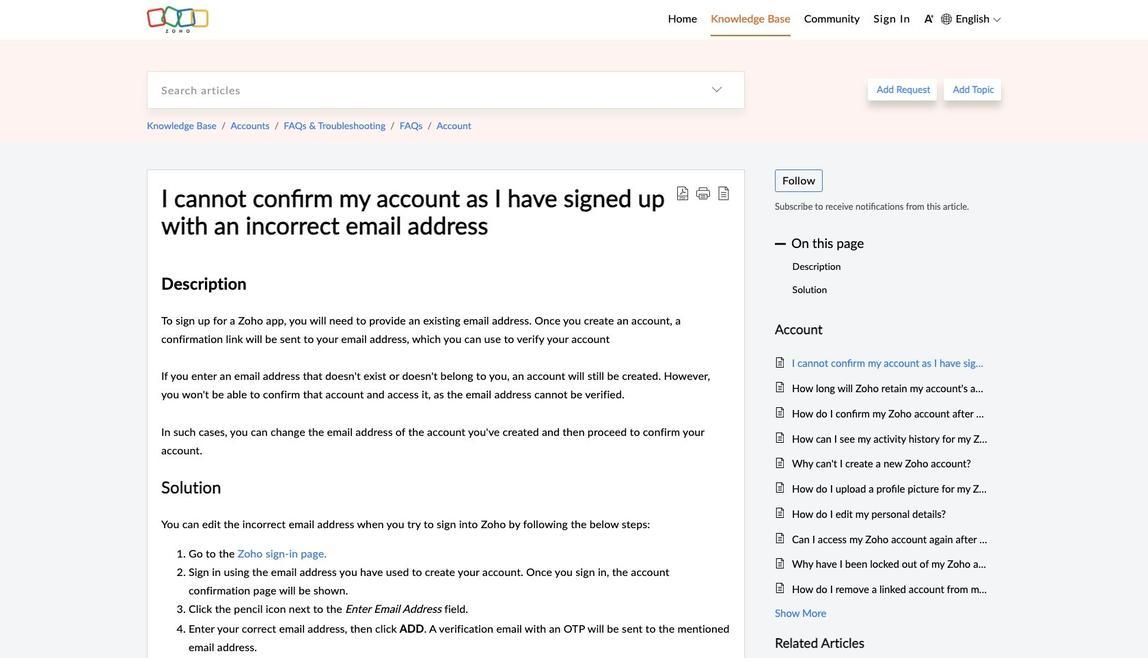 Task type: describe. For each thing, give the bounding box(es) containing it.
choose languages element
[[942, 10, 1002, 28]]

user preference element
[[925, 9, 935, 30]]

download as pdf image
[[676, 186, 690, 200]]

2 heading from the top
[[775, 633, 988, 654]]



Task type: locate. For each thing, give the bounding box(es) containing it.
heading
[[775, 319, 988, 340], [775, 633, 988, 654]]

1 heading from the top
[[775, 319, 988, 340]]

user preference image
[[925, 14, 935, 24]]

0 vertical spatial heading
[[775, 319, 988, 340]]

choose category image
[[712, 84, 723, 95]]

reader view image
[[717, 186, 731, 200]]

1 vertical spatial heading
[[775, 633, 988, 654]]

Search articles field
[[148, 72, 690, 108]]

choose category element
[[690, 72, 745, 108]]



Task type: vqa. For each thing, say whether or not it's contained in the screenshot.
Download as PDF icon
yes



